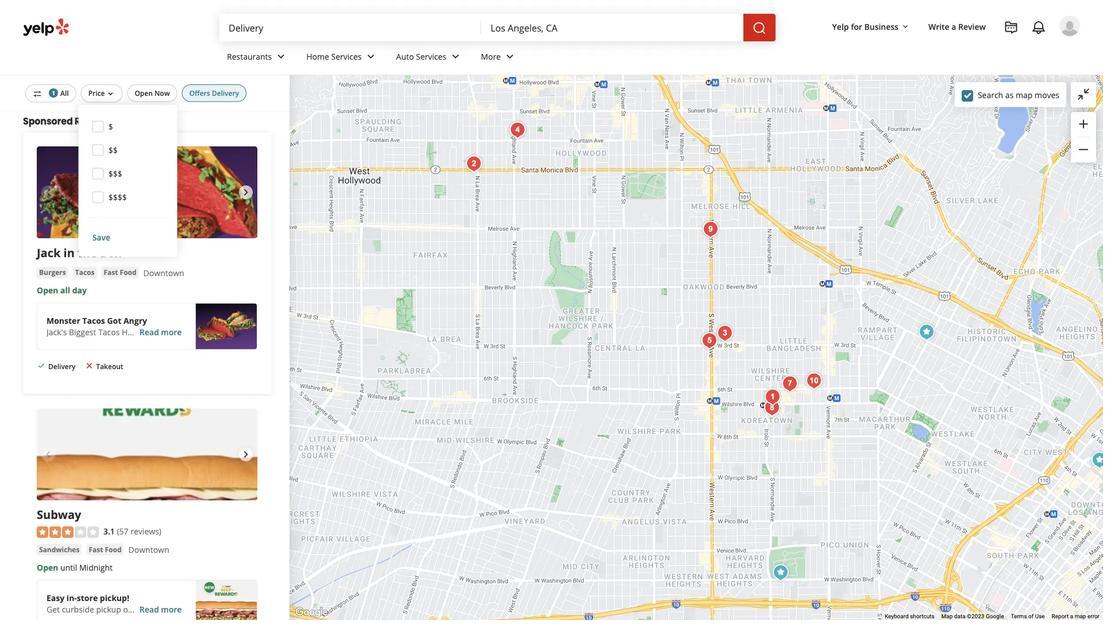 Task type: locate. For each thing, give the bounding box(es) containing it.
2 vertical spatial open
[[37, 562, 58, 573]]

©2023
[[967, 613, 984, 620]]

next image for subway
[[239, 448, 253, 462]]

open left until
[[37, 562, 58, 573]]

subway
[[37, 507, 81, 523]]

2 read more from the top
[[139, 604, 182, 615]]

auto services
[[396, 51, 446, 62]]

fast for the top fast food button
[[104, 268, 118, 277]]

until
[[60, 562, 77, 573]]

1 horizontal spatial 24 chevron down v2 image
[[503, 50, 517, 63]]

24 chevron down v2 image inside restaurants link
[[274, 50, 288, 63]]

egg tuck image
[[761, 386, 784, 409]]

more for subway
[[161, 604, 182, 615]]

next image
[[239, 185, 253, 199], [239, 448, 253, 462]]

services right auto
[[416, 51, 446, 62]]

2 more from the top
[[161, 604, 182, 615]]

map
[[1016, 89, 1033, 100], [1075, 613, 1086, 620]]

subway image
[[1088, 449, 1103, 472]]

0 vertical spatial slideshow element
[[37, 146, 257, 238]]

fast up midnight
[[89, 545, 103, 554]]

24 chevron down v2 image
[[274, 50, 288, 63], [449, 50, 462, 63]]

1 horizontal spatial map
[[1075, 613, 1086, 620]]

pickup!
[[100, 593, 129, 604]]

new
[[171, 327, 188, 338]]

2 next image from the top
[[239, 448, 253, 462]]

tacos up the biggest
[[82, 315, 105, 326]]

24 chevron down v2 image inside auto services link
[[449, 50, 462, 63]]

1 vertical spatial fast food
[[89, 545, 122, 554]]

food down 3.1
[[105, 545, 122, 554]]

2 horizontal spatial delivery
[[212, 88, 239, 98]]

1 horizontal spatial services
[[416, 51, 446, 62]]

1 horizontal spatial fast
[[104, 268, 118, 277]]

burgers link
[[37, 267, 68, 278]]

fast food link
[[101, 267, 139, 278], [86, 544, 124, 556]]

2 vertical spatial delivery
[[48, 362, 75, 371]]

fast
[[104, 268, 118, 277], [89, 545, 103, 554]]

0 horizontal spatial a
[[143, 327, 147, 338]]

reviews)
[[131, 526, 161, 537]]

read more right or
[[139, 604, 182, 615]]

16 chevron down v2 image inside yelp for business button
[[901, 22, 910, 31]]

24 chevron down v2 image right "auto services"
[[449, 50, 462, 63]]

0 horizontal spatial 24 chevron down v2 image
[[274, 50, 288, 63]]

tacos button
[[73, 267, 97, 278]]

food
[[120, 268, 137, 277], [105, 545, 122, 554]]

1 none field from the left
[[229, 21, 472, 34]]

0 vertical spatial open
[[135, 88, 153, 98]]

services inside home services link
[[331, 51, 362, 62]]

24 chevron down v2 image left auto
[[364, 50, 378, 63]]

map for moves
[[1016, 89, 1033, 100]]

delivery
[[100, 7, 157, 26], [212, 88, 239, 98], [48, 362, 75, 371]]

$ button
[[88, 114, 168, 138]]

sandwiches
[[39, 545, 79, 554]]

downtown down the reviews)
[[128, 545, 169, 556]]

terms of use
[[1011, 613, 1045, 620]]

16 chevron down v2 image
[[901, 22, 910, 31], [106, 89, 115, 98]]

0 horizontal spatial delivery
[[48, 362, 75, 371]]

24 chevron down v2 image right restaurants
[[274, 50, 288, 63]]

read for jack in the box
[[139, 327, 159, 338]]

open left all
[[37, 285, 58, 296]]

0 horizontal spatial map
[[1016, 89, 1033, 100]]

1 services from the left
[[331, 51, 362, 62]]

near
[[160, 7, 193, 26]]

a
[[952, 21, 956, 32], [143, 327, 147, 338], [1070, 613, 1073, 620]]

0 vertical spatial fast food link
[[101, 267, 139, 278]]

open left 'now'
[[135, 88, 153, 98]]

read more for subway
[[139, 604, 182, 615]]

of
[[1028, 613, 1034, 620]]

16 info v2 image
[[111, 116, 120, 125]]

fast food button down the box
[[101, 267, 139, 278]]

0 horizontal spatial fast
[[89, 545, 103, 554]]

as
[[1005, 89, 1014, 100]]

3.1 (57 reviews)
[[103, 526, 161, 537]]

1 vertical spatial downtown
[[128, 545, 169, 556]]

group
[[1071, 112, 1096, 163]]

1 more from the top
[[161, 327, 182, 338]]

box
[[100, 245, 121, 260]]

16 chevron down v2 image for yelp for business
[[901, 22, 910, 31]]

2 24 chevron down v2 image from the left
[[503, 50, 517, 63]]

downtown
[[143, 267, 184, 278], [128, 545, 169, 556]]

louders image
[[778, 373, 801, 396]]

$$
[[108, 145, 118, 156]]

0 vertical spatial map
[[1016, 89, 1033, 100]]

projects image
[[1004, 21, 1018, 34]]

google image
[[292, 606, 330, 620]]

1 next image from the top
[[239, 185, 253, 199]]

1 vertical spatial slideshow element
[[37, 409, 257, 501]]

keyboard shortcuts button
[[885, 613, 934, 620]]

los
[[195, 7, 218, 26]]

services right home
[[331, 51, 362, 62]]

map left the error on the right of the page
[[1075, 613, 1086, 620]]

read down angry
[[139, 327, 159, 338]]

0 vertical spatial next image
[[239, 185, 253, 199]]

offers
[[189, 88, 210, 98]]

filters group
[[23, 84, 249, 257]]

midnight
[[79, 562, 113, 573]]

tacos up day
[[75, 268, 94, 277]]

0 vertical spatial delivery
[[100, 7, 157, 26]]

yelp for business
[[832, 21, 898, 32]]

2 24 chevron down v2 image from the left
[[449, 50, 462, 63]]

2 slideshow element from the top
[[37, 409, 257, 501]]

0 horizontal spatial none field
[[229, 21, 472, 34]]

save button
[[88, 227, 168, 248]]

none field up business categories element
[[491, 21, 734, 34]]

easy
[[47, 593, 64, 604]]

fast food link down 3.1
[[86, 544, 124, 556]]

fast food down 3.1
[[89, 545, 122, 554]]

falafel corner image
[[761, 397, 784, 420]]

open inside button
[[135, 88, 153, 98]]

burgers
[[39, 268, 66, 277]]

fast food down the box
[[104, 268, 137, 277]]

jack's biggest tacos have a spicy new friend
[[47, 327, 213, 338]]

google
[[986, 613, 1004, 620]]

more
[[161, 327, 182, 338], [161, 604, 182, 615]]

1 24 chevron down v2 image from the left
[[364, 50, 378, 63]]

$$$ button
[[88, 161, 168, 185]]

None field
[[229, 21, 472, 34], [491, 21, 734, 34]]

food down the box
[[120, 268, 137, 277]]

a right have
[[143, 327, 147, 338]]

services
[[331, 51, 362, 62], [416, 51, 446, 62]]

read for subway
[[139, 604, 159, 615]]

0 vertical spatial a
[[952, 21, 956, 32]]

0 vertical spatial read
[[139, 327, 159, 338]]

tacos
[[75, 268, 94, 277], [82, 315, 105, 326], [98, 327, 120, 338]]

1 vertical spatial map
[[1075, 613, 1086, 620]]

top 10 best delivery near los angeles, california
[[23, 7, 218, 44]]

24 chevron down v2 image inside home services link
[[364, 50, 378, 63]]

a for report
[[1070, 613, 1073, 620]]

0 vertical spatial 16 chevron down v2 image
[[901, 22, 910, 31]]

24 chevron down v2 image
[[364, 50, 378, 63], [503, 50, 517, 63]]

16 chevron down v2 image right business
[[901, 22, 910, 31]]

0 vertical spatial fast food
[[104, 268, 137, 277]]

16 chevron down v2 image for price
[[106, 89, 115, 98]]

angeles,
[[23, 25, 83, 44]]

2 read from the top
[[139, 604, 159, 615]]

more left friend on the bottom left
[[161, 327, 182, 338]]

2 none field from the left
[[491, 21, 734, 34]]

day
[[72, 285, 87, 296]]

delivery inside top 10 best delivery near los angeles, california
[[100, 7, 157, 26]]

1 vertical spatial delivery
[[212, 88, 239, 98]]

24 chevron down v2 image for home services
[[364, 50, 378, 63]]

search as map moves
[[978, 89, 1059, 100]]

open now button
[[127, 84, 177, 102]]

map right the as
[[1016, 89, 1033, 100]]

jack
[[37, 245, 61, 260]]

0 horizontal spatial 16 chevron down v2 image
[[106, 89, 115, 98]]

top
[[23, 7, 49, 26]]

delivery.
[[133, 604, 165, 615]]

16 chevron down v2 image right price
[[106, 89, 115, 98]]

2 services from the left
[[416, 51, 446, 62]]

in-
[[67, 593, 77, 604]]

1 vertical spatial more
[[161, 604, 182, 615]]

2 vertical spatial a
[[1070, 613, 1073, 620]]

1 vertical spatial fast
[[89, 545, 103, 554]]

1 read from the top
[[139, 327, 159, 338]]

downtown down "save" button
[[143, 267, 184, 278]]

1 vertical spatial open
[[37, 285, 58, 296]]

24 chevron down v2 image inside more link
[[503, 50, 517, 63]]

1 vertical spatial next image
[[239, 448, 253, 462]]

pickup
[[96, 604, 121, 615]]

keyboard shortcuts
[[885, 613, 934, 620]]

1 horizontal spatial a
[[952, 21, 956, 32]]

1 24 chevron down v2 image from the left
[[274, 50, 288, 63]]

24 chevron down v2 image for more
[[503, 50, 517, 63]]

fast down the box
[[104, 268, 118, 277]]

the
[[78, 245, 97, 260]]

burgers button
[[37, 267, 68, 278]]

food for the top fast food button
[[120, 268, 137, 277]]

delivery right 16 checkmark v2 "icon"
[[48, 362, 75, 371]]

1 vertical spatial 16 chevron down v2 image
[[106, 89, 115, 98]]

fat sal's deli - hollywood image
[[506, 119, 529, 142]]

0 vertical spatial food
[[120, 268, 137, 277]]

none field up home services link
[[229, 21, 472, 34]]

delivery right 'best'
[[100, 7, 157, 26]]

a right write
[[952, 21, 956, 32]]

16 chevron down v2 image inside price popup button
[[106, 89, 115, 98]]

open now
[[135, 88, 170, 98]]

read
[[139, 327, 159, 338], [139, 604, 159, 615]]

slideshow element
[[37, 146, 257, 238], [37, 409, 257, 501]]

1 read more from the top
[[139, 327, 182, 338]]

read right or
[[139, 604, 159, 615]]

1 vertical spatial food
[[105, 545, 122, 554]]

0 vertical spatial tacos
[[75, 268, 94, 277]]

services inside auto services link
[[416, 51, 446, 62]]

0 vertical spatial read more
[[139, 327, 182, 338]]

get
[[47, 604, 60, 615]]

0 vertical spatial more
[[161, 327, 182, 338]]

business categories element
[[218, 41, 1080, 75]]

1 horizontal spatial 16 chevron down v2 image
[[901, 22, 910, 31]]

a right the report
[[1070, 613, 1073, 620]]

0 horizontal spatial 24 chevron down v2 image
[[364, 50, 378, 63]]

results
[[75, 115, 108, 127]]

1 vertical spatial read
[[139, 604, 159, 615]]

more right or
[[161, 604, 182, 615]]

fast food for bottom fast food button
[[89, 545, 122, 554]]

24 chevron down v2 image right more
[[503, 50, 517, 63]]

offers delivery
[[189, 88, 239, 98]]

0 vertical spatial downtown
[[143, 267, 184, 278]]

read more down angry
[[139, 327, 182, 338]]

None search field
[[219, 14, 778, 41]]

0 horizontal spatial services
[[331, 51, 362, 62]]

16 filter v2 image
[[33, 89, 42, 98]]

1 horizontal spatial delivery
[[100, 7, 157, 26]]

fast food button down 3.1
[[86, 544, 124, 556]]

takeout
[[96, 362, 123, 371]]

biggest
[[69, 327, 96, 338]]

fast food button
[[101, 267, 139, 278], [86, 544, 124, 556]]

food monger image
[[769, 562, 792, 585]]

shortcuts
[[910, 613, 934, 620]]

read more
[[139, 327, 182, 338], [139, 604, 182, 615]]

keyboard
[[885, 613, 909, 620]]

1 vertical spatial read more
[[139, 604, 182, 615]]

price
[[88, 88, 105, 98]]

delivery right offers
[[212, 88, 239, 98]]

0 vertical spatial fast
[[104, 268, 118, 277]]

1 horizontal spatial 24 chevron down v2 image
[[449, 50, 462, 63]]

tacos down the got
[[98, 327, 120, 338]]

more
[[481, 51, 501, 62]]

1 slideshow element from the top
[[37, 146, 257, 238]]

search image
[[753, 21, 766, 35]]

1 horizontal spatial none field
[[491, 21, 734, 34]]

auto
[[396, 51, 414, 62]]

2 horizontal spatial a
[[1070, 613, 1073, 620]]

fast food link down the box
[[101, 267, 139, 278]]



Task type: vqa. For each thing, say whether or not it's contained in the screenshot.
16 chevron down v2 image for Yelp for Business
yes



Task type: describe. For each thing, give the bounding box(es) containing it.
jack in the box image
[[1101, 359, 1103, 382]]

write a review link
[[924, 16, 990, 37]]

subway link
[[37, 507, 81, 523]]

slideshow element for jack in the box
[[37, 146, 257, 238]]

brothers sandwich shop image
[[803, 370, 826, 393]]

open for open now
[[135, 88, 153, 98]]

monster tacos got angry
[[47, 315, 147, 326]]

get curbside pickup or delivery.
[[47, 604, 165, 615]]

open until midnight
[[37, 562, 113, 573]]

search
[[978, 89, 1003, 100]]

offers delivery button
[[182, 84, 246, 102]]

1 all
[[52, 88, 69, 98]]

1
[[52, 89, 55, 97]]

have
[[122, 327, 141, 338]]

food for bottom fast food button
[[105, 545, 122, 554]]

restaurants link
[[218, 41, 297, 75]]

more for jack in the box
[[161, 327, 182, 338]]

user actions element
[[823, 14, 1096, 85]]

services for auto services
[[416, 51, 446, 62]]

got
[[107, 315, 121, 326]]

best
[[68, 7, 98, 26]]

1 vertical spatial fast food link
[[86, 544, 124, 556]]

24 chevron down v2 image for auto services
[[449, 50, 462, 63]]

review
[[958, 21, 986, 32]]

notifications image
[[1032, 21, 1046, 34]]

for
[[851, 21, 862, 32]]

all
[[60, 285, 70, 296]]

lan noodle image
[[462, 153, 485, 176]]

1 vertical spatial a
[[143, 327, 147, 338]]

or
[[123, 604, 131, 615]]

zoom in image
[[1077, 117, 1090, 131]]

auto services link
[[387, 41, 472, 75]]

none field near
[[491, 21, 734, 34]]

yelp
[[832, 21, 849, 32]]

$$$
[[108, 168, 122, 179]]

open for open all day
[[37, 285, 58, 296]]

next image for jack in the box
[[239, 185, 253, 199]]

price button
[[81, 84, 123, 102]]

2 vertical spatial tacos
[[98, 327, 120, 338]]

gogigo station image
[[699, 218, 722, 241]]

3.1
[[103, 526, 115, 537]]

report a map error
[[1052, 613, 1100, 620]]

save
[[92, 232, 110, 243]]

restaurants
[[227, 51, 272, 62]]

$$$$
[[108, 192, 127, 203]]

sponsored results
[[23, 115, 108, 127]]

spicy
[[149, 327, 169, 338]]

zoom out image
[[1077, 143, 1090, 157]]

tacos link
[[73, 267, 97, 278]]

map data ©2023 google
[[941, 613, 1004, 620]]

16 close v2 image
[[85, 361, 94, 371]]

0 vertical spatial fast food button
[[101, 267, 139, 278]]

business
[[864, 21, 898, 32]]

services for home services
[[331, 51, 362, 62]]

california
[[85, 25, 153, 44]]

read more for jack in the box
[[139, 327, 182, 338]]

monster
[[47, 315, 80, 326]]

sponsored
[[23, 115, 73, 127]]

delivery inside offers delivery button
[[212, 88, 239, 98]]

easy in-store pickup!
[[47, 593, 129, 604]]

jack's
[[47, 327, 67, 338]]

tacos inside button
[[75, 268, 94, 277]]

downtown for tacos
[[143, 267, 184, 278]]

slideshow element for subway
[[37, 409, 257, 501]]

map region
[[179, 36, 1103, 620]]

previous image
[[41, 185, 55, 199]]

error
[[1087, 613, 1100, 620]]

curbside
[[62, 604, 94, 615]]

all
[[60, 88, 69, 98]]

map for error
[[1075, 613, 1086, 620]]

zzamong image
[[714, 322, 736, 345]]

map
[[941, 613, 953, 620]]

jack in the box
[[37, 245, 121, 260]]

previous image
[[41, 448, 55, 462]]

terms of use link
[[1011, 613, 1045, 620]]

10
[[51, 7, 65, 26]]

write a review
[[928, 21, 986, 32]]

fast for bottom fast food button
[[89, 545, 103, 554]]

downtown for fast food
[[128, 545, 169, 556]]

collapse map image
[[1077, 87, 1090, 101]]

home services
[[306, 51, 362, 62]]

friend
[[190, 327, 213, 338]]

Near text field
[[491, 21, 734, 34]]

in
[[64, 245, 75, 260]]

3.1 star rating image
[[37, 527, 99, 538]]

angry
[[123, 315, 147, 326]]

now
[[155, 88, 170, 98]]

sandwiches link
[[37, 544, 82, 556]]

a for write
[[952, 21, 956, 32]]

taco bell image
[[915, 321, 938, 344]]

bob b. image
[[1059, 16, 1080, 36]]

fast food for the top fast food button
[[104, 268, 137, 277]]

1 vertical spatial fast food button
[[86, 544, 124, 556]]

terms
[[1011, 613, 1027, 620]]

1 vertical spatial tacos
[[82, 315, 105, 326]]

24 chevron down v2 image for restaurants
[[274, 50, 288, 63]]

use
[[1035, 613, 1045, 620]]

16 checkmark v2 image
[[37, 361, 46, 371]]

yelp for business button
[[828, 16, 915, 37]]

report
[[1052, 613, 1069, 620]]

jack in the box link
[[37, 245, 121, 260]]

Find text field
[[229, 21, 472, 34]]

hae ha heng thai bistro image
[[698, 329, 721, 352]]

open all day
[[37, 285, 87, 296]]

report a map error link
[[1052, 613, 1100, 620]]

none field find
[[229, 21, 472, 34]]

data
[[954, 613, 965, 620]]

moves
[[1035, 89, 1059, 100]]

$$ button
[[88, 138, 168, 161]]

store
[[77, 593, 98, 604]]



